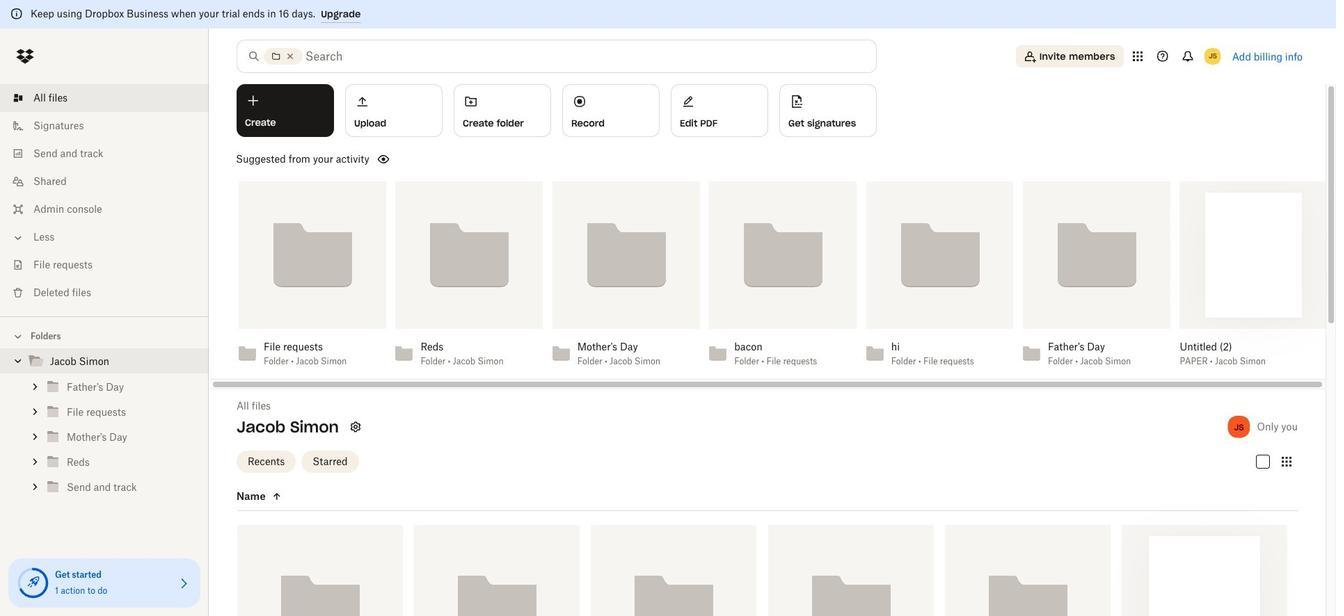 Task type: locate. For each thing, give the bounding box(es) containing it.
alert
[[0, 0, 1337, 29]]

group
[[0, 375, 209, 500]]

list
[[0, 76, 209, 317]]

folder, send and track row
[[945, 525, 1111, 617]]

Search in folder "Jacob Simon" text field
[[306, 48, 848, 65]]

folder, reds row
[[768, 525, 934, 617]]

list item
[[0, 84, 209, 112]]

dropbox image
[[11, 42, 39, 70]]



Task type: vqa. For each thing, say whether or not it's contained in the screenshot.
Dropbox icon
yes



Task type: describe. For each thing, give the bounding box(es) containing it.
folder settings image
[[347, 419, 364, 436]]

folder, file requests row
[[414, 525, 580, 617]]

folder, mother's day row
[[591, 525, 757, 617]]

less image
[[11, 231, 25, 245]]

file, _ getting started with dropbox paper.paper row
[[1122, 525, 1288, 617]]

folder, father's day row
[[237, 525, 403, 617]]



